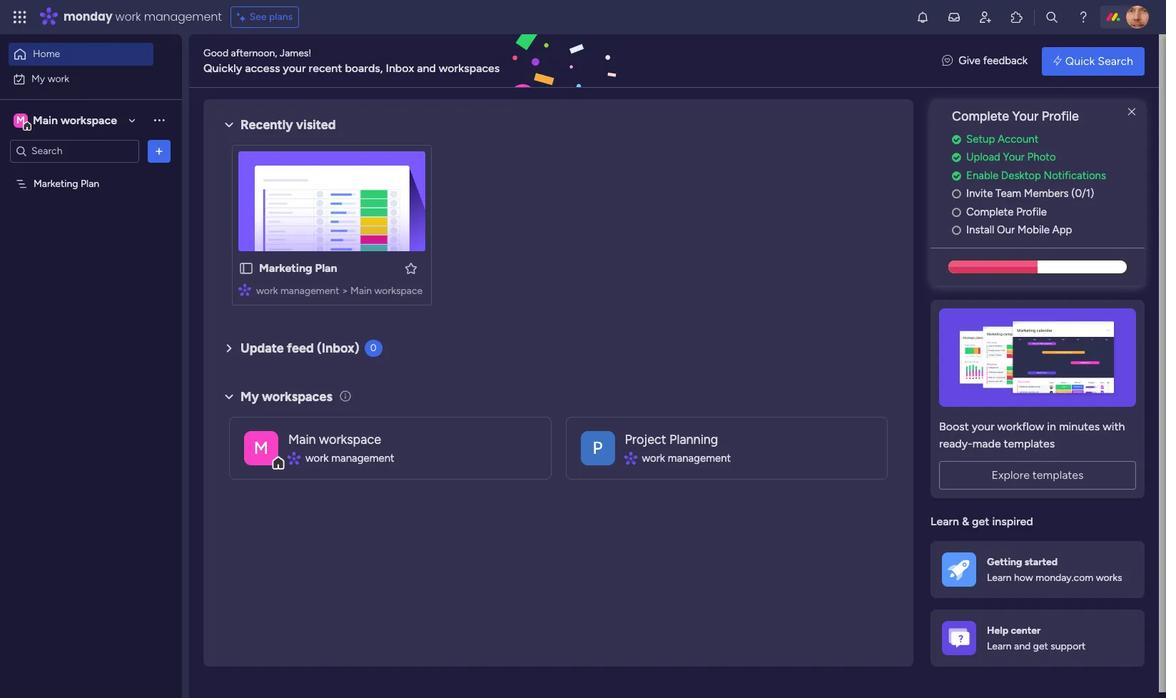 Task type: describe. For each thing, give the bounding box(es) containing it.
work right monday
[[115, 9, 141, 25]]

enable desktop notifications link
[[953, 168, 1145, 184]]

invite members image
[[979, 10, 993, 24]]

monday.com
[[1036, 572, 1094, 584]]

how
[[1015, 572, 1034, 584]]

james!
[[280, 47, 312, 59]]

help image
[[1077, 10, 1091, 24]]

upload
[[967, 151, 1001, 164]]

v2 user feedback image
[[943, 53, 953, 69]]

plan inside list box
[[81, 177, 99, 190]]

1 vertical spatial marketing plan
[[259, 261, 338, 275]]

getting started learn how monday.com works
[[988, 556, 1123, 584]]

center
[[1011, 625, 1041, 637]]

complete profile
[[967, 206, 1048, 218]]

check circle image for setup
[[953, 134, 962, 145]]

my work button
[[9, 67, 154, 90]]

boost your workflow in minutes with ready-made templates
[[940, 420, 1126, 450]]

invite
[[967, 187, 994, 200]]

home
[[33, 48, 60, 60]]

&
[[963, 515, 970, 528]]

templates image image
[[944, 308, 1133, 407]]

team
[[996, 187, 1022, 200]]

open update feed (inbox) image
[[221, 340, 238, 357]]

your for complete
[[1013, 109, 1039, 124]]

2 vertical spatial workspace
[[319, 432, 381, 448]]

templates inside button
[[1033, 468, 1084, 482]]

update feed (inbox)
[[241, 341, 360, 356]]

install
[[967, 224, 995, 237]]

m inside workspace selection element
[[16, 114, 25, 126]]

explore
[[992, 468, 1030, 482]]

quick search button
[[1043, 47, 1145, 75]]

1 vertical spatial workspace
[[375, 285, 423, 297]]

recent
[[309, 61, 342, 75]]

see
[[250, 11, 267, 23]]

main workspace inside workspace selection element
[[33, 113, 117, 127]]

0 vertical spatial profile
[[1042, 109, 1080, 124]]

setup account
[[967, 133, 1039, 146]]

public board image
[[239, 261, 254, 276]]

1 vertical spatial main
[[351, 285, 372, 297]]

feedback
[[984, 54, 1028, 67]]

upload your photo link
[[953, 149, 1145, 166]]

recently
[[241, 117, 293, 133]]

your inside boost your workflow in minutes with ready-made templates
[[972, 420, 995, 433]]

good
[[204, 47, 229, 59]]

and inside good afternoon, james! quickly access your recent boards, inbox and workspaces
[[417, 61, 436, 75]]

your inside good afternoon, james! quickly access your recent boards, inbox and workspaces
[[283, 61, 306, 75]]

james peterson image
[[1127, 6, 1150, 29]]

planning
[[670, 432, 719, 448]]

project
[[625, 432, 667, 448]]

circle o image for install
[[953, 225, 962, 236]]

0 vertical spatial learn
[[931, 515, 960, 528]]

boost
[[940, 420, 970, 433]]

quick
[[1066, 54, 1096, 67]]

0 horizontal spatial workspace image
[[14, 112, 28, 128]]

plans
[[269, 11, 293, 23]]

work down my workspaces
[[306, 452, 329, 465]]

desktop
[[1002, 169, 1042, 182]]

and inside help center learn and get support
[[1015, 641, 1031, 653]]

complete your profile
[[953, 109, 1080, 124]]

(0/1)
[[1072, 187, 1095, 200]]

workspace image
[[581, 431, 615, 465]]

in
[[1048, 420, 1057, 433]]

help
[[988, 625, 1009, 637]]

members
[[1025, 187, 1069, 200]]

work management for p
[[642, 452, 731, 465]]

afternoon,
[[231, 47, 277, 59]]

Search in workspace field
[[30, 143, 119, 159]]

see plans button
[[230, 6, 299, 28]]

inbox
[[386, 61, 414, 75]]

feed
[[287, 341, 314, 356]]

(inbox)
[[317, 341, 360, 356]]

my workspaces
[[241, 389, 333, 405]]

templates inside boost your workflow in minutes with ready-made templates
[[1004, 437, 1056, 450]]

app
[[1053, 224, 1073, 237]]

give feedback
[[959, 54, 1028, 67]]

circle o image for complete
[[953, 207, 962, 218]]

inspired
[[993, 515, 1034, 528]]

photo
[[1028, 151, 1057, 164]]

marketing inside list box
[[34, 177, 78, 190]]

good afternoon, james! quickly access your recent boards, inbox and workspaces
[[204, 47, 500, 75]]

my work
[[31, 72, 69, 85]]

workspace options image
[[152, 113, 166, 127]]

give
[[959, 54, 981, 67]]

upload your photo
[[967, 151, 1057, 164]]

update
[[241, 341, 284, 356]]

monday
[[64, 9, 113, 25]]

quick search
[[1066, 54, 1134, 67]]

p
[[593, 437, 603, 458]]

visited
[[296, 117, 336, 133]]

get inside help center learn and get support
[[1034, 641, 1049, 653]]

select product image
[[13, 10, 27, 24]]

complete for complete your profile
[[953, 109, 1010, 124]]



Task type: vqa. For each thing, say whether or not it's contained in the screenshot.
"and" inside the 'Help Center Learn And Get Support'
no



Task type: locate. For each thing, give the bounding box(es) containing it.
1 vertical spatial templates
[[1033, 468, 1084, 482]]

support
[[1051, 641, 1086, 653]]

see plans
[[250, 11, 293, 23]]

check circle image left setup
[[953, 134, 962, 145]]

complete inside complete profile link
[[967, 206, 1014, 218]]

ready-
[[940, 437, 973, 450]]

0 vertical spatial check circle image
[[953, 134, 962, 145]]

1 horizontal spatial my
[[241, 389, 259, 405]]

0 vertical spatial my
[[31, 72, 45, 85]]

marketing plan inside list box
[[34, 177, 99, 190]]

notifications image
[[916, 10, 930, 24]]

1 horizontal spatial main workspace
[[288, 432, 381, 448]]

marketing plan down the search in workspace field
[[34, 177, 99, 190]]

minutes
[[1060, 420, 1101, 433]]

recently visited
[[241, 117, 336, 133]]

workspaces inside good afternoon, james! quickly access your recent boards, inbox and workspaces
[[439, 61, 500, 75]]

1 circle o image from the top
[[953, 207, 962, 218]]

1 horizontal spatial marketing
[[259, 261, 313, 275]]

plan
[[81, 177, 99, 190], [315, 261, 338, 275]]

check circle image for upload
[[953, 152, 962, 163]]

check circle image up circle o icon
[[953, 171, 962, 181]]

learn for help
[[988, 641, 1012, 653]]

main workspace down my workspaces
[[288, 432, 381, 448]]

0 horizontal spatial marketing plan
[[34, 177, 99, 190]]

setup
[[967, 133, 996, 146]]

started
[[1025, 556, 1058, 568]]

learn left &
[[931, 515, 960, 528]]

0 horizontal spatial workspaces
[[262, 389, 333, 405]]

0
[[370, 342, 377, 354]]

get down center at the bottom right of page
[[1034, 641, 1049, 653]]

enable
[[967, 169, 999, 182]]

main down my workspaces
[[288, 432, 316, 448]]

0 vertical spatial workspace
[[61, 113, 117, 127]]

0 horizontal spatial marketing
[[34, 177, 78, 190]]

your up made
[[972, 420, 995, 433]]

help center element
[[931, 610, 1145, 667]]

1 horizontal spatial your
[[972, 420, 995, 433]]

profile
[[1042, 109, 1080, 124], [1017, 206, 1048, 218]]

0 horizontal spatial m
[[16, 114, 25, 126]]

your for upload
[[1004, 151, 1025, 164]]

complete for complete profile
[[967, 206, 1014, 218]]

your
[[283, 61, 306, 75], [972, 420, 995, 433]]

install our mobile app
[[967, 224, 1073, 237]]

0 horizontal spatial work management
[[306, 452, 395, 465]]

2 horizontal spatial main
[[351, 285, 372, 297]]

boards,
[[345, 61, 383, 75]]

1 horizontal spatial and
[[1015, 641, 1031, 653]]

and
[[417, 61, 436, 75], [1015, 641, 1031, 653]]

invite team members (0/1)
[[967, 187, 1095, 200]]

monday work management
[[64, 9, 222, 25]]

check circle image inside enable desktop notifications link
[[953, 171, 962, 181]]

1 vertical spatial your
[[1004, 151, 1025, 164]]

notifications
[[1044, 169, 1107, 182]]

0 horizontal spatial get
[[973, 515, 990, 528]]

0 vertical spatial m
[[16, 114, 25, 126]]

1 vertical spatial profile
[[1017, 206, 1048, 218]]

and down center at the bottom right of page
[[1015, 641, 1031, 653]]

explore templates
[[992, 468, 1084, 482]]

our
[[998, 224, 1016, 237]]

complete up setup
[[953, 109, 1010, 124]]

1 horizontal spatial main
[[288, 432, 316, 448]]

check circle image left upload
[[953, 152, 962, 163]]

main workspace up the search in workspace field
[[33, 113, 117, 127]]

plan up work management > main workspace
[[315, 261, 338, 275]]

0 vertical spatial complete
[[953, 109, 1010, 124]]

1 vertical spatial m
[[254, 437, 269, 458]]

1 horizontal spatial marketing plan
[[259, 261, 338, 275]]

1 work management from the left
[[306, 452, 395, 465]]

0 vertical spatial templates
[[1004, 437, 1056, 450]]

enable desktop notifications
[[967, 169, 1107, 182]]

0 vertical spatial marketing plan
[[34, 177, 99, 190]]

getting
[[988, 556, 1023, 568]]

complete up install
[[967, 206, 1014, 218]]

check circle image
[[953, 134, 962, 145], [953, 152, 962, 163], [953, 171, 962, 181]]

your down james!
[[283, 61, 306, 75]]

check circle image for enable
[[953, 171, 962, 181]]

work management > main workspace
[[256, 285, 423, 297]]

1 vertical spatial check circle image
[[953, 152, 962, 163]]

0 vertical spatial and
[[417, 61, 436, 75]]

1 horizontal spatial work management
[[642, 452, 731, 465]]

m
[[16, 114, 25, 126], [254, 437, 269, 458]]

1 vertical spatial plan
[[315, 261, 338, 275]]

workspaces down update feed (inbox)
[[262, 389, 333, 405]]

1 horizontal spatial plan
[[315, 261, 338, 275]]

work management
[[306, 452, 395, 465], [642, 452, 731, 465]]

get right &
[[973, 515, 990, 528]]

works
[[1097, 572, 1123, 584]]

workspaces
[[439, 61, 500, 75], [262, 389, 333, 405]]

0 horizontal spatial your
[[283, 61, 306, 75]]

2 circle o image from the top
[[953, 225, 962, 236]]

learn down help
[[988, 641, 1012, 653]]

explore templates button
[[940, 461, 1137, 490]]

1 vertical spatial complete
[[967, 206, 1014, 218]]

profile up setup account link
[[1042, 109, 1080, 124]]

workspaces right inbox
[[439, 61, 500, 75]]

2 vertical spatial check circle image
[[953, 171, 962, 181]]

circle o image inside complete profile link
[[953, 207, 962, 218]]

help center learn and get support
[[988, 625, 1086, 653]]

templates right explore
[[1033, 468, 1084, 482]]

learn & get inspired
[[931, 515, 1034, 528]]

project planning
[[625, 432, 719, 448]]

work down "home"
[[48, 72, 69, 85]]

v2 bolt switch image
[[1054, 53, 1062, 69]]

learn for getting
[[988, 572, 1012, 584]]

workspace
[[61, 113, 117, 127], [375, 285, 423, 297], [319, 432, 381, 448]]

marketing down the search in workspace field
[[34, 177, 78, 190]]

1 vertical spatial get
[[1034, 641, 1049, 653]]

1 horizontal spatial workspace image
[[244, 431, 279, 465]]

work down project
[[642, 452, 666, 465]]

1 vertical spatial and
[[1015, 641, 1031, 653]]

my for my workspaces
[[241, 389, 259, 405]]

main right ">"
[[351, 285, 372, 297]]

1 check circle image from the top
[[953, 134, 962, 145]]

main inside workspace selection element
[[33, 113, 58, 127]]

work management for m
[[306, 452, 395, 465]]

add to favorites image
[[404, 261, 418, 275]]

profile down invite team members (0/1)
[[1017, 206, 1048, 218]]

close my workspaces image
[[221, 388, 238, 405]]

0 horizontal spatial plan
[[81, 177, 99, 190]]

learn inside getting started learn how monday.com works
[[988, 572, 1012, 584]]

1 vertical spatial my
[[241, 389, 259, 405]]

marketing
[[34, 177, 78, 190], [259, 261, 313, 275]]

0 horizontal spatial and
[[417, 61, 436, 75]]

apps image
[[1010, 10, 1025, 24]]

learn inside help center learn and get support
[[988, 641, 1012, 653]]

0 vertical spatial main
[[33, 113, 58, 127]]

made
[[973, 437, 1002, 450]]

workspace image
[[14, 112, 28, 128], [244, 431, 279, 465]]

option
[[0, 171, 182, 174]]

setup account link
[[953, 131, 1145, 147]]

templates
[[1004, 437, 1056, 450], [1033, 468, 1084, 482]]

main
[[33, 113, 58, 127], [351, 285, 372, 297], [288, 432, 316, 448]]

work
[[115, 9, 141, 25], [48, 72, 69, 85], [256, 285, 278, 297], [306, 452, 329, 465], [642, 452, 666, 465]]

0 horizontal spatial my
[[31, 72, 45, 85]]

inbox image
[[948, 10, 962, 24]]

plan down the search in workspace field
[[81, 177, 99, 190]]

work up update
[[256, 285, 278, 297]]

account
[[998, 133, 1039, 146]]

learn down the getting
[[988, 572, 1012, 584]]

home button
[[9, 43, 154, 66]]

0 vertical spatial workspaces
[[439, 61, 500, 75]]

marketing right public board icon
[[259, 261, 313, 275]]

complete
[[953, 109, 1010, 124], [967, 206, 1014, 218]]

close recently visited image
[[221, 116, 238, 134]]

my inside my work button
[[31, 72, 45, 85]]

quickly
[[204, 61, 242, 75]]

with
[[1103, 420, 1126, 433]]

search everything image
[[1045, 10, 1060, 24]]

1 vertical spatial marketing
[[259, 261, 313, 275]]

0 vertical spatial circle o image
[[953, 207, 962, 218]]

marketing plan list box
[[0, 169, 182, 388]]

main down my work
[[33, 113, 58, 127]]

0 vertical spatial workspace image
[[14, 112, 28, 128]]

3 check circle image from the top
[[953, 171, 962, 181]]

1 vertical spatial workspaces
[[262, 389, 333, 405]]

>
[[342, 285, 348, 297]]

my for my work
[[31, 72, 45, 85]]

0 horizontal spatial main
[[33, 113, 58, 127]]

0 horizontal spatial main workspace
[[33, 113, 117, 127]]

workspace selection element
[[14, 112, 119, 130]]

circle o image down circle o icon
[[953, 207, 962, 218]]

management
[[144, 9, 222, 25], [281, 285, 340, 297], [332, 452, 395, 465], [668, 452, 731, 465]]

your down the account
[[1004, 151, 1025, 164]]

access
[[245, 61, 280, 75]]

marketing plan up work management > main workspace
[[259, 261, 338, 275]]

1 horizontal spatial m
[[254, 437, 269, 458]]

1 vertical spatial main workspace
[[288, 432, 381, 448]]

your
[[1013, 109, 1039, 124], [1004, 151, 1025, 164]]

check circle image inside setup account link
[[953, 134, 962, 145]]

circle o image
[[953, 189, 962, 199]]

options image
[[152, 144, 166, 158]]

complete profile link
[[953, 204, 1145, 220]]

learn
[[931, 515, 960, 528], [988, 572, 1012, 584], [988, 641, 1012, 653]]

circle o image inside install our mobile app link
[[953, 225, 962, 236]]

search
[[1098, 54, 1134, 67]]

2 work management from the left
[[642, 452, 731, 465]]

workflow
[[998, 420, 1045, 433]]

get
[[973, 515, 990, 528], [1034, 641, 1049, 653]]

dapulse x slim image
[[1124, 104, 1141, 121]]

my
[[31, 72, 45, 85], [241, 389, 259, 405]]

my right close my workspaces image
[[241, 389, 259, 405]]

your up the account
[[1013, 109, 1039, 124]]

1 horizontal spatial get
[[1034, 641, 1049, 653]]

0 vertical spatial your
[[283, 61, 306, 75]]

workspace inside workspace selection element
[[61, 113, 117, 127]]

0 vertical spatial get
[[973, 515, 990, 528]]

circle o image left install
[[953, 225, 962, 236]]

1 horizontal spatial workspaces
[[439, 61, 500, 75]]

and right inbox
[[417, 61, 436, 75]]

0 vertical spatial main workspace
[[33, 113, 117, 127]]

2 vertical spatial learn
[[988, 641, 1012, 653]]

main workspace
[[33, 113, 117, 127], [288, 432, 381, 448]]

install our mobile app link
[[953, 222, 1145, 238]]

1 vertical spatial circle o image
[[953, 225, 962, 236]]

templates down workflow
[[1004, 437, 1056, 450]]

1 vertical spatial workspace image
[[244, 431, 279, 465]]

marketing plan
[[34, 177, 99, 190], [259, 261, 338, 275]]

my down "home"
[[31, 72, 45, 85]]

invite team members (0/1) link
[[953, 186, 1145, 202]]

2 vertical spatial main
[[288, 432, 316, 448]]

1 vertical spatial your
[[972, 420, 995, 433]]

0 vertical spatial marketing
[[34, 177, 78, 190]]

work inside button
[[48, 72, 69, 85]]

check circle image inside "upload your photo" link
[[953, 152, 962, 163]]

getting started element
[[931, 542, 1145, 599]]

0 vertical spatial your
[[1013, 109, 1039, 124]]

circle o image
[[953, 207, 962, 218], [953, 225, 962, 236]]

1 vertical spatial learn
[[988, 572, 1012, 584]]

0 vertical spatial plan
[[81, 177, 99, 190]]

2 check circle image from the top
[[953, 152, 962, 163]]

mobile
[[1018, 224, 1050, 237]]



